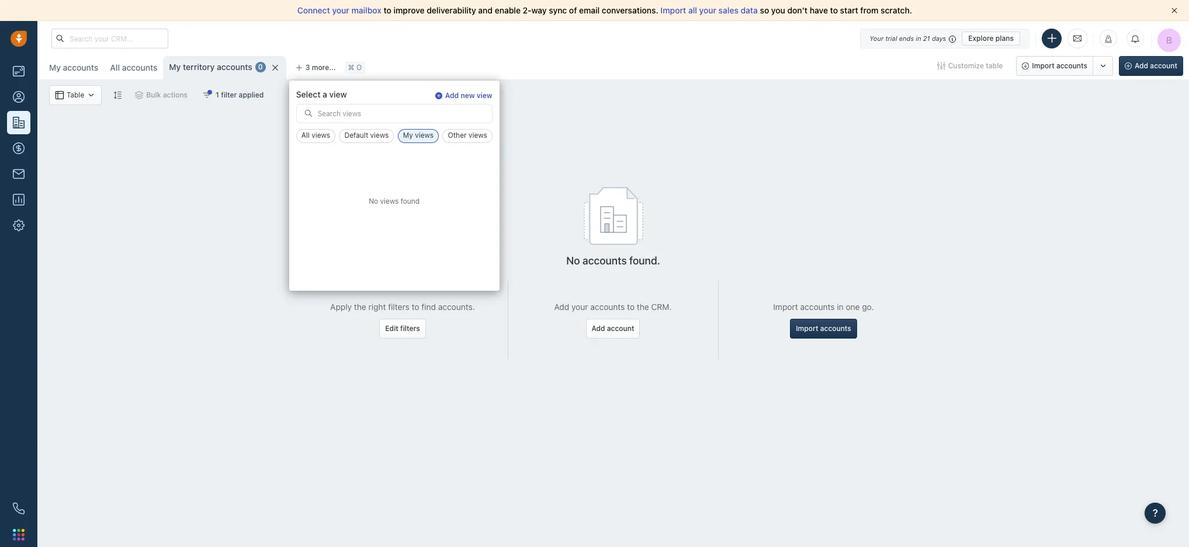 Task type: describe. For each thing, give the bounding box(es) containing it.
my for my views
[[403, 131, 413, 140]]

1 vertical spatial in
[[837, 302, 844, 312]]

connect
[[298, 5, 330, 15]]

other views
[[448, 131, 487, 140]]

sync
[[549, 5, 567, 15]]

apply
[[330, 302, 352, 312]]

3 more... button
[[289, 60, 342, 76]]

my territory accounts 0
[[169, 62, 263, 72]]

enable
[[495, 5, 521, 15]]

1 filter applied button
[[195, 85, 271, 105]]

of
[[569, 5, 577, 15]]

table
[[986, 61, 1003, 70]]

21
[[924, 34, 931, 42]]

filters inside button
[[401, 324, 420, 333]]

style_myh0__igzzd8unmi image
[[114, 91, 122, 99]]

default
[[345, 131, 368, 140]]

1
[[216, 91, 219, 99]]

what's new image
[[1105, 35, 1113, 43]]

0 horizontal spatial add account
[[592, 324, 635, 333]]

accounts.
[[438, 302, 475, 312]]

2 horizontal spatial your
[[700, 5, 717, 15]]

data
[[741, 5, 758, 15]]

1 horizontal spatial account
[[1151, 61, 1178, 70]]

2-
[[523, 5, 532, 15]]

customize table button
[[930, 56, 1011, 76]]

import inside group
[[1033, 61, 1055, 70]]

views for my
[[415, 131, 434, 140]]

scratch.
[[881, 5, 913, 15]]

all accounts
[[110, 63, 158, 72]]

actions
[[163, 91, 188, 99]]

1 the from the left
[[354, 302, 366, 312]]

0 horizontal spatial import accounts
[[796, 324, 852, 333]]

from
[[861, 5, 879, 15]]

accounts left one
[[801, 302, 835, 312]]

accounts down no accounts found. at the top of the page
[[591, 302, 625, 312]]

3
[[306, 63, 310, 72]]

1 horizontal spatial in
[[916, 34, 922, 42]]

views for all
[[312, 131, 330, 140]]

my for my territory accounts 0
[[169, 62, 181, 72]]

accounts left 'found.'
[[583, 255, 627, 267]]

way
[[532, 5, 547, 15]]

default views
[[345, 131, 389, 140]]

so
[[760, 5, 769, 15]]

and
[[478, 5, 493, 15]]

container_wx8msf4aqz5i3rn1 image for 1 filter applied button
[[203, 91, 211, 99]]

sales
[[719, 5, 739, 15]]

explore
[[969, 34, 994, 42]]

go.
[[862, 302, 874, 312]]

explore plans
[[969, 34, 1014, 42]]

bulk
[[146, 91, 161, 99]]

import accounts inside import accounts group
[[1033, 61, 1088, 70]]

container_wx8msf4aqz5i3rn1 image for bulk actions button at the top left of the page
[[135, 91, 143, 99]]

close image
[[1172, 8, 1178, 13]]

import accounts in one go.
[[774, 302, 874, 312]]

send email image
[[1074, 34, 1082, 43]]

your for connect your mailbox to improve deliverability and enable 2-way sync of email conversations. import all your sales data so you don't have to start from scratch.
[[332, 5, 350, 15]]

table button
[[49, 85, 102, 105]]

days
[[932, 34, 947, 42]]

my views button
[[398, 129, 439, 144]]

edit filters
[[385, 324, 420, 333]]

your trial ends in 21 days
[[870, 34, 947, 42]]

email
[[579, 5, 600, 15]]

other views button
[[443, 129, 493, 144]]

views for default
[[370, 131, 389, 140]]

plans
[[996, 34, 1014, 42]]

import all your sales data link
[[661, 5, 760, 15]]

trial
[[886, 34, 898, 42]]

found.
[[630, 255, 661, 267]]

⌘
[[348, 63, 355, 72]]

have
[[810, 5, 828, 15]]

no accounts found.
[[567, 255, 661, 267]]

accounts up table
[[63, 63, 98, 72]]

container_wx8msf4aqz5i3rn1 image for table
[[56, 91, 64, 99]]

1 vertical spatial import accounts button
[[790, 319, 858, 339]]

start
[[840, 5, 859, 15]]

add new view
[[445, 91, 493, 100]]

your for add your accounts to the crm.
[[572, 302, 588, 312]]

all views button
[[296, 129, 336, 144]]

my accounts
[[49, 63, 98, 72]]

0
[[258, 63, 263, 72]]

Search views search field
[[297, 105, 492, 123]]

crm.
[[652, 302, 672, 312]]

1 filter applied
[[216, 91, 264, 99]]

⌘ o
[[348, 63, 362, 72]]

views for no
[[380, 197, 399, 206]]

my views
[[403, 131, 434, 140]]

other
[[448, 131, 467, 140]]



Task type: locate. For each thing, give the bounding box(es) containing it.
view for add new view
[[477, 91, 493, 100]]

table
[[67, 91, 84, 100]]

to left find
[[412, 302, 419, 312]]

1 vertical spatial filters
[[401, 324, 420, 333]]

container_wx8msf4aqz5i3rn1 image inside table dropdown button
[[56, 91, 64, 99]]

freshworks switcher image
[[13, 530, 25, 541]]

1 horizontal spatial all
[[301, 131, 310, 140]]

import accounts button down 'import accounts in one go.'
[[790, 319, 858, 339]]

import accounts button
[[1017, 56, 1094, 76], [790, 319, 858, 339]]

no views found
[[369, 197, 420, 206]]

your
[[870, 34, 884, 42]]

container_wx8msf4aqz5i3rn1 image left bulk
[[135, 91, 143, 99]]

all
[[110, 63, 120, 72], [301, 131, 310, 140]]

view right new
[[477, 91, 493, 100]]

container_wx8msf4aqz5i3rn1 image for customize table
[[938, 62, 946, 70]]

0 vertical spatial container_wx8msf4aqz5i3rn1 image
[[938, 62, 946, 70]]

account down add your accounts to the crm.
[[607, 324, 635, 333]]

container_wx8msf4aqz5i3rn1 image inside table dropdown button
[[87, 91, 95, 99]]

the
[[354, 302, 366, 312], [637, 302, 649, 312]]

filters right right
[[388, 302, 410, 312]]

2 horizontal spatial container_wx8msf4aqz5i3rn1 image
[[203, 91, 211, 99]]

container_wx8msf4aqz5i3rn1 image
[[938, 62, 946, 70], [56, 91, 64, 99]]

1 vertical spatial all
[[301, 131, 310, 140]]

accounts up bulk
[[122, 63, 158, 72]]

all for all accounts
[[110, 63, 120, 72]]

0 horizontal spatial container_wx8msf4aqz5i3rn1 image
[[87, 91, 95, 99]]

view right a
[[329, 89, 347, 99]]

0 vertical spatial account
[[1151, 61, 1178, 70]]

ends
[[900, 34, 914, 42]]

search image
[[304, 110, 313, 118]]

all
[[689, 5, 697, 15]]

0 vertical spatial filters
[[388, 302, 410, 312]]

no for no views found
[[369, 197, 378, 206]]

to right mailbox
[[384, 5, 392, 15]]

1 horizontal spatial my
[[169, 62, 181, 72]]

accounts
[[1057, 61, 1088, 70], [217, 62, 252, 72], [63, 63, 98, 72], [122, 63, 158, 72], [583, 255, 627, 267], [591, 302, 625, 312], [801, 302, 835, 312], [821, 324, 852, 333]]

o
[[357, 63, 362, 72]]

add your accounts to the crm.
[[554, 302, 672, 312]]

my up table dropdown button
[[49, 63, 61, 72]]

select
[[296, 89, 321, 99]]

my territory accounts link
[[169, 61, 252, 73]]

bulk actions button
[[128, 85, 195, 105]]

1 horizontal spatial container_wx8msf4aqz5i3rn1 image
[[938, 62, 946, 70]]

1 horizontal spatial view
[[477, 91, 493, 100]]

found
[[401, 197, 420, 206]]

my accounts button
[[43, 56, 104, 80], [49, 63, 98, 72]]

add account
[[1135, 61, 1178, 70], [592, 324, 635, 333]]

accounts down 'import accounts in one go.'
[[821, 324, 852, 333]]

the left crm.
[[637, 302, 649, 312]]

my inside 'button'
[[403, 131, 413, 140]]

to left start
[[831, 5, 838, 15]]

Search your CRM... text field
[[51, 29, 168, 49]]

views down search image
[[312, 131, 330, 140]]

accounts left 0
[[217, 62, 252, 72]]

all inside button
[[301, 131, 310, 140]]

mailbox
[[352, 5, 382, 15]]

1 horizontal spatial import accounts
[[1033, 61, 1088, 70]]

0 vertical spatial add account
[[1135, 61, 1178, 70]]

deliverability
[[427, 5, 476, 15]]

more...
[[312, 63, 336, 72]]

1 horizontal spatial your
[[572, 302, 588, 312]]

2 the from the left
[[637, 302, 649, 312]]

container_wx8msf4aqz5i3rn1 image left 1 on the left of the page
[[203, 91, 211, 99]]

1 vertical spatial import accounts
[[796, 324, 852, 333]]

one
[[846, 302, 860, 312]]

import accounts down send email image on the right top
[[1033, 61, 1088, 70]]

import accounts button down send email image on the right top
[[1017, 56, 1094, 76]]

my down the search views search box
[[403, 131, 413, 140]]

1 horizontal spatial import accounts button
[[1017, 56, 1094, 76]]

new
[[461, 91, 475, 100]]

0 vertical spatial add account button
[[1120, 56, 1184, 76]]

in left one
[[837, 302, 844, 312]]

right
[[369, 302, 386, 312]]

filters right edit on the left bottom of the page
[[401, 324, 420, 333]]

0 horizontal spatial all
[[110, 63, 120, 72]]

in left 21
[[916, 34, 922, 42]]

add account down close image
[[1135, 61, 1178, 70]]

account down close image
[[1151, 61, 1178, 70]]

the left right
[[354, 302, 366, 312]]

3 container_wx8msf4aqz5i3rn1 image from the left
[[203, 91, 211, 99]]

your down no accounts found. at the top of the page
[[572, 302, 588, 312]]

0 horizontal spatial your
[[332, 5, 350, 15]]

1 vertical spatial container_wx8msf4aqz5i3rn1 image
[[56, 91, 64, 99]]

0 horizontal spatial account
[[607, 324, 635, 333]]

view for select a view
[[329, 89, 347, 99]]

add account button
[[1120, 56, 1184, 76], [586, 319, 640, 339]]

0 horizontal spatial the
[[354, 302, 366, 312]]

you
[[772, 5, 786, 15]]

2 container_wx8msf4aqz5i3rn1 image from the left
[[135, 91, 143, 99]]

1 horizontal spatial add account button
[[1120, 56, 1184, 76]]

1 vertical spatial add account
[[592, 324, 635, 333]]

to
[[384, 5, 392, 15], [831, 5, 838, 15], [412, 302, 419, 312], [627, 302, 635, 312]]

container_wx8msf4aqz5i3rn1 image inside bulk actions button
[[135, 91, 143, 99]]

1 vertical spatial account
[[607, 324, 635, 333]]

conversations.
[[602, 5, 659, 15]]

views left found
[[380, 197, 399, 206]]

to left crm.
[[627, 302, 635, 312]]

bulk actions
[[146, 91, 188, 99]]

0 horizontal spatial container_wx8msf4aqz5i3rn1 image
[[56, 91, 64, 99]]

1 horizontal spatial container_wx8msf4aqz5i3rn1 image
[[135, 91, 143, 99]]

3 more...
[[306, 63, 336, 72]]

0 horizontal spatial no
[[369, 197, 378, 206]]

applied
[[239, 91, 264, 99]]

1 container_wx8msf4aqz5i3rn1 image from the left
[[87, 91, 95, 99]]

no for no accounts found.
[[567, 255, 580, 267]]

don't
[[788, 5, 808, 15]]

import
[[661, 5, 687, 15], [1033, 61, 1055, 70], [774, 302, 798, 312], [796, 324, 819, 333]]

all views
[[301, 131, 330, 140]]

import accounts group
[[1017, 56, 1114, 76]]

phone element
[[7, 498, 30, 521]]

import accounts
[[1033, 61, 1088, 70], [796, 324, 852, 333]]

a
[[323, 89, 327, 99]]

add account down add your accounts to the crm.
[[592, 324, 635, 333]]

1 horizontal spatial the
[[637, 302, 649, 312]]

views for other
[[469, 131, 487, 140]]

phone image
[[13, 503, 25, 515]]

accounts down send email image on the right top
[[1057, 61, 1088, 70]]

0 vertical spatial in
[[916, 34, 922, 42]]

select a view
[[296, 89, 347, 99]]

1 vertical spatial add account button
[[586, 319, 640, 339]]

your right all
[[700, 5, 717, 15]]

apply the right filters to find accounts.
[[330, 302, 475, 312]]

all accounts button
[[104, 56, 163, 80], [110, 63, 158, 72]]

accounts inside group
[[1057, 61, 1088, 70]]

views inside "button"
[[469, 131, 487, 140]]

improve
[[394, 5, 425, 15]]

0 horizontal spatial my
[[49, 63, 61, 72]]

customize table
[[949, 61, 1003, 70]]

container_wx8msf4aqz5i3rn1 image left customize at the right top of the page
[[938, 62, 946, 70]]

filter
[[221, 91, 237, 99]]

0 horizontal spatial view
[[329, 89, 347, 99]]

container_wx8msf4aqz5i3rn1 image left table
[[56, 91, 64, 99]]

territory
[[183, 62, 215, 72]]

views right default
[[370, 131, 389, 140]]

views inside 'button'
[[415, 131, 434, 140]]

connect your mailbox link
[[298, 5, 384, 15]]

import accounts down 'import accounts in one go.'
[[796, 324, 852, 333]]

views right other
[[469, 131, 487, 140]]

views
[[312, 131, 330, 140], [370, 131, 389, 140], [415, 131, 434, 140], [469, 131, 487, 140], [380, 197, 399, 206]]

my left territory
[[169, 62, 181, 72]]

container_wx8msf4aqz5i3rn1 image inside customize table button
[[938, 62, 946, 70]]

1 vertical spatial no
[[567, 255, 580, 267]]

my
[[169, 62, 181, 72], [49, 63, 61, 72], [403, 131, 413, 140]]

all down search image
[[301, 131, 310, 140]]

1 horizontal spatial no
[[567, 255, 580, 267]]

0 horizontal spatial in
[[837, 302, 844, 312]]

your left mailbox
[[332, 5, 350, 15]]

0 horizontal spatial import accounts button
[[790, 319, 858, 339]]

default views button
[[339, 129, 394, 144]]

0 vertical spatial import accounts button
[[1017, 56, 1094, 76]]

my for my accounts
[[49, 63, 61, 72]]

container_wx8msf4aqz5i3rn1 image inside 1 filter applied button
[[203, 91, 211, 99]]

container_wx8msf4aqz5i3rn1 image right table
[[87, 91, 95, 99]]

0 vertical spatial import accounts
[[1033, 61, 1088, 70]]

connect your mailbox to improve deliverability and enable 2-way sync of email conversations. import all your sales data so you don't have to start from scratch.
[[298, 5, 913, 15]]

edit
[[385, 324, 399, 333]]

views left other
[[415, 131, 434, 140]]

add
[[1135, 61, 1149, 70], [445, 91, 459, 100], [554, 302, 570, 312], [592, 324, 605, 333]]

your
[[332, 5, 350, 15], [700, 5, 717, 15], [572, 302, 588, 312]]

container_wx8msf4aqz5i3rn1 image
[[87, 91, 95, 99], [135, 91, 143, 99], [203, 91, 211, 99]]

find
[[422, 302, 436, 312]]

0 vertical spatial all
[[110, 63, 120, 72]]

account
[[1151, 61, 1178, 70], [607, 324, 635, 333]]

explore plans link
[[962, 31, 1021, 45]]

all for all views
[[301, 131, 310, 140]]

customize
[[949, 61, 984, 70]]

1 horizontal spatial add account
[[1135, 61, 1178, 70]]

0 vertical spatial no
[[369, 197, 378, 206]]

no
[[369, 197, 378, 206], [567, 255, 580, 267]]

all up style_myh0__igzzd8unmi image
[[110, 63, 120, 72]]

0 horizontal spatial add account button
[[586, 319, 640, 339]]

2 horizontal spatial my
[[403, 131, 413, 140]]

edit filters button
[[380, 319, 426, 339]]



Task type: vqa. For each thing, say whether or not it's contained in the screenshot.
1st 'BRING' from the left
no



